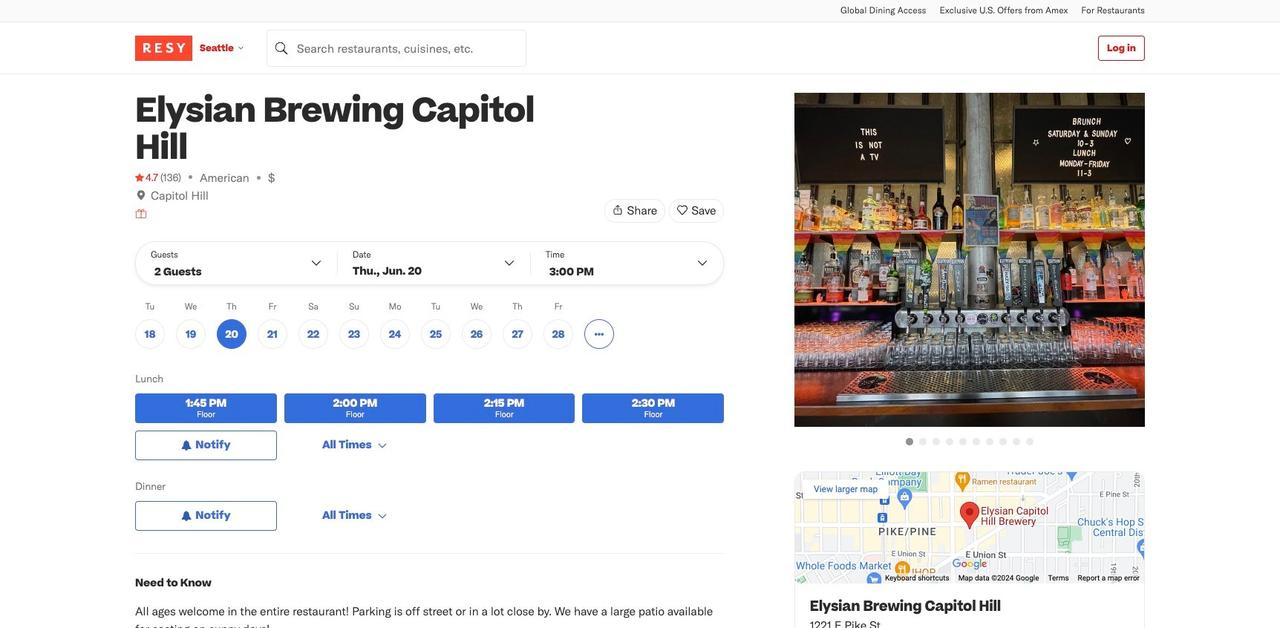 Task type: describe. For each thing, give the bounding box(es) containing it.
4.7 out of 5 stars image
[[135, 170, 158, 185]]



Task type: vqa. For each thing, say whether or not it's contained in the screenshot.
climbing image
no



Task type: locate. For each thing, give the bounding box(es) containing it.
None field
[[267, 29, 527, 66]]

Search restaurants, cuisines, etc. text field
[[267, 29, 527, 66]]



